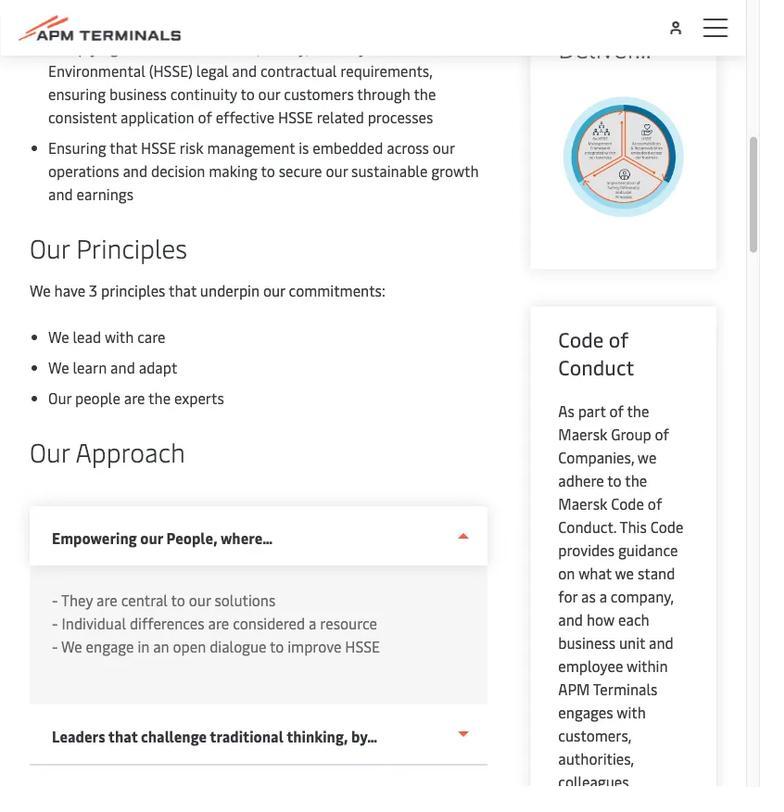Task type: describe. For each thing, give the bounding box(es) containing it.
our people are the experts
[[48, 389, 228, 409]]

to down considered
[[270, 637, 284, 657]]

hsse inside - they are central to our solutions - individual differences are considered a resource - we engage in an open dialogue to improve hsse
[[345, 637, 380, 657]]

code inside code of conduct
[[559, 326, 604, 353]]

resource
[[320, 614, 378, 634]]

on
[[559, 564, 576, 584]]

we for we have 3 principles that underpin our commitments:
[[30, 281, 51, 301]]

sustainable growth
[[352, 161, 479, 181]]

within
[[627, 657, 668, 676]]

a inside - they are central to our solutions - individual differences are considered a resource - we engage in an open dialogue to improve hsse
[[309, 614, 317, 634]]

of inside complying with relevant health, safety, security and environmental (hsse) legal and contractual requirements, ensuring business continuity to our customers through the consistent application of effective hsse related processes
[[198, 108, 212, 128]]

environmental
[[48, 61, 145, 81]]

hsse image
[[559, 92, 689, 223]]

embedded
[[313, 138, 383, 158]]

our right 'underpin'
[[263, 281, 285, 301]]

principles
[[76, 230, 187, 265]]

3 - from the top
[[52, 637, 58, 657]]

our principles
[[30, 230, 187, 265]]

people,
[[166, 529, 218, 549]]

2 vertical spatial code
[[651, 517, 684, 537]]

individual
[[62, 614, 126, 634]]

ensuring
[[48, 138, 106, 158]]

with inside complying with relevant health, safety, security and environmental (hsse) legal and contractual requirements, ensuring business continuity to our customers through the consistent application of effective hsse related processes
[[122, 38, 151, 58]]

2 horizontal spatial are
[[208, 614, 229, 634]]

deliver...
[[559, 30, 652, 65]]

conduct
[[559, 354, 635, 381]]

business inside complying with relevant health, safety, security and environmental (hsse) legal and contractual requirements, ensuring business continuity to our customers through the consistent application of effective hsse related processes
[[109, 84, 167, 104]]

lead
[[73, 327, 101, 347]]

management
[[207, 138, 295, 158]]

and down health,
[[232, 61, 257, 81]]

complying with relevant health, safety, security and environmental (hsse) legal and contractual requirements, ensuring business continuity to our customers through the consistent application of effective hsse related processes
[[48, 38, 436, 128]]

the down companies,
[[625, 471, 648, 491]]

ensuring
[[48, 84, 106, 104]]

safe,
[[126, 7, 157, 27]]

adhere
[[559, 471, 605, 491]]

1 vertical spatial with
[[105, 327, 134, 347]]

security
[[313, 38, 367, 58]]

providing
[[48, 7, 111, 27]]

our inside dropdown button
[[140, 529, 163, 549]]

where…
[[221, 529, 273, 549]]

open
[[173, 637, 206, 657]]

each
[[619, 610, 650, 630]]

employee
[[559, 657, 624, 676]]

guidance
[[619, 541, 679, 561]]

and right learn
[[111, 358, 135, 378]]

principles
[[101, 281, 166, 301]]

are for the
[[124, 389, 145, 409]]

what
[[579, 564, 612, 584]]

earnings
[[77, 185, 134, 205]]

how
[[587, 610, 615, 630]]

code of conduct
[[559, 326, 635, 381]]

we inside "how we deliver..."
[[617, 0, 650, 29]]

as
[[559, 401, 575, 421]]

are for central
[[97, 591, 118, 611]]

in
[[138, 637, 150, 657]]

of right group
[[655, 425, 670, 445]]

1 vertical spatial that
[[169, 281, 197, 301]]

underpin
[[200, 281, 260, 301]]

differences
[[130, 614, 205, 634]]

leaders that challenge traditional thinking, by…
[[52, 727, 378, 747]]

complying
[[48, 38, 118, 58]]

safety,
[[264, 38, 309, 58]]

learn
[[73, 358, 107, 378]]

adapt
[[139, 358, 177, 378]]

processes
[[368, 108, 433, 128]]

with inside as part of the maersk group of companies, we adhere to the maersk code of conduct. this code provides guidance on what we stand for as a company, and how each business unit and employee within apm terminals engages with customers, authorit
[[617, 703, 646, 723]]

our inside - they are central to our solutions - individual differences are considered a resource - we engage in an open dialogue to improve hsse
[[189, 591, 211, 611]]

for
[[559, 587, 578, 607]]

healthy,
[[160, 7, 213, 27]]

and down for
[[559, 610, 584, 630]]

application
[[121, 108, 194, 128]]

leaders that challenge traditional thinking, by… button
[[30, 706, 488, 767]]

effective
[[216, 108, 275, 128]]

our down embedded on the top of page
[[326, 161, 348, 181]]

company,
[[611, 587, 674, 607]]

of inside code of conduct
[[609, 326, 629, 353]]

unit
[[620, 633, 646, 653]]

and up earnings
[[123, 161, 148, 181]]

engage
[[86, 637, 134, 657]]

2 vertical spatial we
[[616, 564, 635, 584]]

consistent
[[48, 108, 117, 128]]

dialogue
[[210, 637, 267, 657]]

by…
[[352, 727, 378, 747]]

care
[[137, 327, 166, 347]]

our for our approach
[[30, 434, 70, 469]]

of up guidance
[[648, 494, 663, 514]]

providing a safe, healthy, secure work environment
[[48, 7, 388, 27]]

thinking,
[[287, 727, 348, 747]]

how we deliver...
[[559, 0, 652, 65]]

this
[[620, 517, 647, 537]]

we lead with care
[[48, 327, 169, 347]]

(hsse)
[[149, 61, 193, 81]]

a inside as part of the maersk group of companies, we adhere to the maersk code of conduct. this code provides guidance on what we stand for as a company, and how each business unit and employee within apm terminals engages with customers, authorit
[[600, 587, 608, 607]]

empowering our people, where…
[[52, 529, 273, 549]]

leaders
[[52, 727, 105, 747]]

is
[[299, 138, 309, 158]]

we learn and adapt
[[48, 358, 177, 378]]

to inside complying with relevant health, safety, security and environmental (hsse) legal and contractual requirements, ensuring business continuity to our customers through the consistent application of effective hsse related processes
[[241, 84, 255, 104]]

traditional
[[210, 727, 284, 747]]



Task type: vqa. For each thing, say whether or not it's contained in the screenshot.
the Liberia inside the APM Terminals Liberia is set to see a further efficiency boost following the commissioning of two, Liebherr 600 mobile harbour cranes.
no



Task type: locate. For each thing, give the bounding box(es) containing it.
have
[[54, 281, 86, 301]]

code up this
[[612, 494, 645, 514]]

our left approach
[[30, 434, 70, 469]]

and up requirements, on the top of the page
[[370, 38, 395, 58]]

our right across
[[433, 138, 455, 158]]

2 vertical spatial hsse
[[345, 637, 380, 657]]

0 vertical spatial with
[[122, 38, 151, 58]]

terminals
[[594, 680, 658, 700]]

with up we learn and adapt
[[105, 327, 134, 347]]

operations
[[48, 161, 119, 181]]

- left individual
[[52, 614, 58, 634]]

are up "dialogue"
[[208, 614, 229, 634]]

we down group
[[638, 448, 657, 468]]

stand
[[638, 564, 676, 584]]

to down the management
[[261, 161, 275, 181]]

of up conduct
[[609, 326, 629, 353]]

we
[[30, 281, 51, 301], [48, 327, 69, 347], [48, 358, 69, 378]]

experts
[[174, 389, 224, 409]]

customers through
[[284, 84, 411, 104]]

code up guidance
[[651, 517, 684, 537]]

2 vertical spatial a
[[309, 614, 317, 634]]

secure inside ensuring that hsse risk management is embedded across our operations and decision making to secure our sustainable growth and earnings
[[279, 161, 322, 181]]

they
[[61, 591, 93, 611]]

0 vertical spatial code
[[559, 326, 604, 353]]

of right part
[[610, 401, 624, 421]]

to inside as part of the maersk group of companies, we adhere to the maersk code of conduct. this code provides guidance on what we stand for as a company, and how each business unit and employee within apm terminals engages with customers, authorit
[[608, 471, 622, 491]]

a up improve
[[309, 614, 317, 634]]

people
[[75, 389, 121, 409]]

0 vertical spatial hsse
[[278, 108, 313, 128]]

our left people at left
[[48, 389, 72, 409]]

0 horizontal spatial hsse
[[141, 138, 176, 158]]

- left they
[[52, 591, 58, 611]]

related
[[317, 108, 364, 128]]

as part of the maersk group of companies, we adhere to the maersk code of conduct. this code provides guidance on what we stand for as a company, and how each business unit and employee within apm terminals engages with customers, authorit
[[559, 401, 687, 788]]

2 horizontal spatial hsse
[[345, 637, 380, 657]]

relevant
[[155, 38, 209, 58]]

0 vertical spatial our
[[30, 230, 70, 265]]

conduct.
[[559, 517, 617, 537]]

and down operations
[[48, 185, 73, 205]]

requirements,
[[341, 61, 433, 81]]

we have 3 principles that underpin our commitments:
[[30, 281, 389, 301]]

2 vertical spatial -
[[52, 637, 58, 657]]

0 vertical spatial we
[[617, 0, 650, 29]]

0 horizontal spatial code
[[559, 326, 604, 353]]

business up employee at right
[[559, 633, 616, 653]]

1 horizontal spatial hsse
[[278, 108, 313, 128]]

our
[[30, 230, 70, 265], [48, 389, 72, 409], [30, 434, 70, 469]]

engages
[[559, 703, 614, 723]]

to inside ensuring that hsse risk management is embedded across our operations and decision making to secure our sustainable growth and earnings
[[261, 161, 275, 181]]

apm
[[559, 680, 590, 700]]

central
[[121, 591, 168, 611]]

making
[[209, 161, 258, 181]]

of down continuity
[[198, 108, 212, 128]]

that down application
[[110, 138, 137, 158]]

we up company,
[[616, 564, 635, 584]]

as
[[582, 587, 596, 607]]

maersk down adhere
[[559, 494, 608, 514]]

our up 'have'
[[30, 230, 70, 265]]

business
[[109, 84, 167, 104], [559, 633, 616, 653]]

that left 'underpin'
[[169, 281, 197, 301]]

secure
[[216, 7, 260, 27], [279, 161, 322, 181]]

2 - from the top
[[52, 614, 58, 634]]

2 horizontal spatial a
[[600, 587, 608, 607]]

1 vertical spatial secure
[[279, 161, 322, 181]]

environment
[[300, 7, 384, 27]]

that inside 'leaders that challenge traditional thinking, by…' "dropdown button"
[[108, 727, 138, 747]]

with
[[122, 38, 151, 58], [105, 327, 134, 347], [617, 703, 646, 723]]

hsse up is
[[278, 108, 313, 128]]

1 vertical spatial -
[[52, 614, 58, 634]]

are right people at left
[[124, 389, 145, 409]]

part
[[579, 401, 606, 421]]

our up effective
[[258, 84, 281, 104]]

provides
[[559, 541, 615, 561]]

of
[[198, 108, 212, 128], [609, 326, 629, 353], [610, 401, 624, 421], [655, 425, 670, 445], [648, 494, 663, 514]]

1 vertical spatial are
[[97, 591, 118, 611]]

the down 'adapt'
[[149, 389, 171, 409]]

to up effective
[[241, 84, 255, 104]]

business up application
[[109, 84, 167, 104]]

1 horizontal spatial are
[[124, 389, 145, 409]]

that
[[110, 138, 137, 158], [169, 281, 197, 301], [108, 727, 138, 747]]

0 horizontal spatial secure
[[216, 7, 260, 27]]

code
[[559, 326, 604, 353], [612, 494, 645, 514], [651, 517, 684, 537]]

our inside complying with relevant health, safety, security and environmental (hsse) legal and contractual requirements, ensuring business continuity to our customers through the consistent application of effective hsse related processes
[[258, 84, 281, 104]]

hsse up decision
[[141, 138, 176, 158]]

0 vertical spatial are
[[124, 389, 145, 409]]

the up processes in the top of the page
[[414, 84, 436, 104]]

2 maersk from the top
[[559, 494, 608, 514]]

and
[[370, 38, 395, 58], [232, 61, 257, 81], [123, 161, 148, 181], [48, 185, 73, 205], [111, 358, 135, 378], [559, 610, 584, 630], [649, 633, 674, 653]]

0 horizontal spatial business
[[109, 84, 167, 104]]

0 vertical spatial business
[[109, 84, 167, 104]]

how
[[559, 0, 611, 29]]

we left learn
[[48, 358, 69, 378]]

1 vertical spatial code
[[612, 494, 645, 514]]

2 vertical spatial that
[[108, 727, 138, 747]]

considered
[[233, 614, 305, 634]]

to up differences
[[171, 591, 185, 611]]

an
[[153, 637, 169, 657]]

0 horizontal spatial a
[[114, 7, 122, 27]]

ensuring that hsse risk management is embedded across our operations and decision making to secure our sustainable growth and earnings
[[48, 138, 479, 205]]

0 horizontal spatial are
[[97, 591, 118, 611]]

we left lead
[[48, 327, 69, 347]]

empowering
[[52, 529, 137, 549]]

0 vertical spatial maersk
[[559, 425, 608, 445]]

secure up health,
[[216, 7, 260, 27]]

the inside complying with relevant health, safety, security and environmental (hsse) legal and contractual requirements, ensuring business continuity to our customers through the consistent application of effective hsse related processes
[[414, 84, 436, 104]]

2 vertical spatial we
[[48, 358, 69, 378]]

1 maersk from the top
[[559, 425, 608, 445]]

with down safe,
[[122, 38, 151, 58]]

0 vertical spatial we
[[30, 281, 51, 301]]

secure down is
[[279, 161, 322, 181]]

work
[[263, 7, 296, 27]]

our up differences
[[189, 591, 211, 611]]

to down companies,
[[608, 471, 622, 491]]

legal
[[196, 61, 229, 81]]

1 vertical spatial a
[[600, 587, 608, 607]]

our for our principles
[[30, 230, 70, 265]]

that inside ensuring that hsse risk management is embedded across our operations and decision making to secure our sustainable growth and earnings
[[110, 138, 137, 158]]

1 horizontal spatial code
[[612, 494, 645, 514]]

we left 'have'
[[30, 281, 51, 301]]

hsse
[[278, 108, 313, 128], [141, 138, 176, 158], [345, 637, 380, 657]]

2 vertical spatial are
[[208, 614, 229, 634]]

our for our people are the experts
[[48, 389, 72, 409]]

risk
[[180, 138, 204, 158]]

hsse down resource
[[345, 637, 380, 657]]

that right leaders
[[108, 727, 138, 747]]

our left people,
[[140, 529, 163, 549]]

2 horizontal spatial code
[[651, 517, 684, 537]]

- they are central to our solutions - individual differences are considered a resource - we engage in an open dialogue to improve hsse
[[52, 591, 380, 657]]

1 vertical spatial we
[[48, 327, 69, 347]]

maersk down part
[[559, 425, 608, 445]]

we for we learn and adapt
[[48, 358, 69, 378]]

hsse inside ensuring that hsse risk management is embedded across our operations and decision making to secure our sustainable growth and earnings
[[141, 138, 176, 158]]

group
[[612, 425, 652, 445]]

the up group
[[628, 401, 650, 421]]

across
[[387, 138, 429, 158]]

1 vertical spatial maersk
[[559, 494, 608, 514]]

1 vertical spatial hsse
[[141, 138, 176, 158]]

contractual
[[261, 61, 337, 81]]

we for we lead with care
[[48, 327, 69, 347]]

empowering our people, where… button
[[30, 507, 488, 566]]

we up deliver...
[[617, 0, 650, 29]]

we
[[617, 0, 650, 29], [638, 448, 657, 468], [616, 564, 635, 584]]

that for hsse
[[110, 138, 137, 158]]

customers,
[[559, 726, 632, 746]]

code up conduct
[[559, 326, 604, 353]]

0 vertical spatial -
[[52, 591, 58, 611]]

1 - from the top
[[52, 591, 58, 611]]

business inside as part of the maersk group of companies, we adhere to the maersk code of conduct. this code provides guidance on what we stand for as a company, and how each business unit and employee within apm terminals engages with customers, authorit
[[559, 633, 616, 653]]

health,
[[212, 38, 260, 58]]

1 vertical spatial we
[[638, 448, 657, 468]]

0 vertical spatial a
[[114, 7, 122, 27]]

3
[[89, 281, 98, 301]]

challenge
[[141, 727, 207, 747]]

1 horizontal spatial business
[[559, 633, 616, 653]]

- left engage
[[52, 637, 58, 657]]

are up individual
[[97, 591, 118, 611]]

companies,
[[559, 448, 635, 468]]

the
[[414, 84, 436, 104], [149, 389, 171, 409], [628, 401, 650, 421], [625, 471, 648, 491]]

and up "within"
[[649, 633, 674, 653]]

1 vertical spatial our
[[48, 389, 72, 409]]

0 vertical spatial secure
[[216, 7, 260, 27]]

2 vertical spatial our
[[30, 434, 70, 469]]

that for challenge
[[108, 727, 138, 747]]

decision
[[151, 161, 205, 181]]

a left safe,
[[114, 7, 122, 27]]

a right as at bottom right
[[600, 587, 608, 607]]

with down terminals on the bottom right
[[617, 703, 646, 723]]

improve
[[288, 637, 342, 657]]

1 vertical spatial business
[[559, 633, 616, 653]]

1 horizontal spatial secure
[[279, 161, 322, 181]]

hsse inside complying with relevant health, safety, security and environmental (hsse) legal and contractual requirements, ensuring business continuity to our customers through the consistent application of effective hsse related processes
[[278, 108, 313, 128]]

continuity
[[170, 84, 237, 104]]

commitments:
[[289, 281, 386, 301]]

2 vertical spatial with
[[617, 703, 646, 723]]

1 horizontal spatial a
[[309, 614, 317, 634]]

0 vertical spatial that
[[110, 138, 137, 158]]



